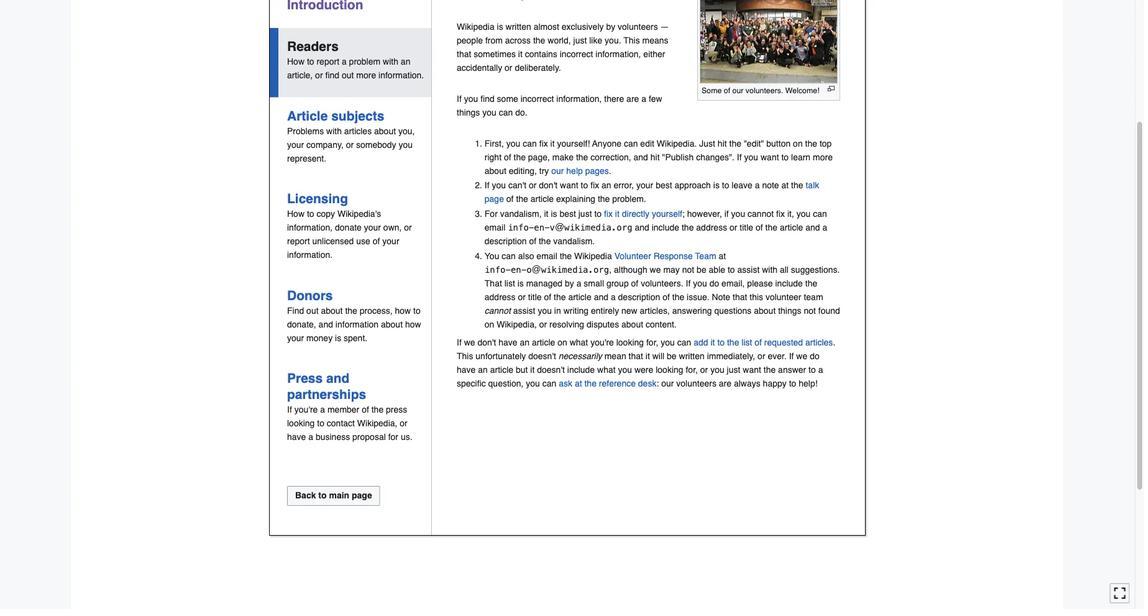 Task type: locate. For each thing, give the bounding box(es) containing it.
about up the somebody
[[374, 126, 396, 136]]

assist left in
[[513, 306, 535, 316]]

it,
[[787, 209, 794, 219]]

0 vertical spatial best
[[656, 181, 672, 191]]

find inside readers how to report a problem with an article, or find out more information.
[[325, 71, 339, 81]]

information, inside wikipedia is written almost exclusively by volunteers — people from across the world, just like you. this means that sometimes it contains incorrect information, either accidentally or deliberately.
[[596, 49, 641, 59]]

want inside mean that it will be written immediately, or ever. if we do have an article but it doesn't include what you were looking for, or you just want the answer to a specific question, you can
[[743, 365, 761, 375]]

0 vertical spatial you're
[[590, 338, 614, 348]]

address down however,
[[696, 222, 727, 232]]

description inside the and include the address or title of the article and a description of the vandalism.
[[485, 236, 527, 246]]

2 how from the top
[[287, 209, 305, 219]]

1 vertical spatial incorrect
[[521, 94, 554, 104]]

information, down the you.
[[596, 49, 641, 59]]

is inside wikipedia is written almost exclusively by volunteers — people from across the world, just like you. this means that sometimes it contains incorrect information, either accidentally or deliberately.
[[497, 22, 503, 32]]

1 vertical spatial things
[[778, 306, 801, 316]]

1 horizontal spatial by
[[606, 22, 615, 32]]

;
[[682, 209, 685, 219]]

information, inside licensing how to copy wikipedia's information, donate your own, or report unlicensed use of your information.
[[287, 223, 333, 233]]

1 vertical spatial we
[[464, 338, 475, 348]]

what
[[570, 338, 588, 348], [597, 365, 616, 375]]

to up "business" at the bottom left of the page
[[317, 418, 324, 428]]

to up 'email,'
[[728, 265, 735, 275]]

article
[[287, 109, 328, 124]]

0 horizontal spatial page
[[352, 491, 372, 501]]

can left edit
[[624, 139, 638, 149]]

top
[[820, 139, 832, 149]]

out inside readers how to report a problem with an article, or find out more information.
[[342, 71, 354, 81]]

1 how from the top
[[287, 57, 305, 67]]

the
[[533, 36, 545, 45], [729, 139, 741, 149], [805, 139, 817, 149], [514, 152, 526, 162], [576, 152, 588, 162], [791, 181, 803, 191], [516, 194, 528, 204], [598, 194, 610, 204], [682, 222, 694, 232], [765, 222, 777, 232], [539, 236, 551, 246], [560, 251, 572, 261], [805, 279, 817, 289], [554, 292, 566, 302], [672, 292, 684, 302], [345, 306, 357, 316], [727, 338, 739, 348], [764, 365, 776, 375], [584, 379, 597, 389], [371, 405, 384, 415]]

information. inside readers how to report a problem with an article, or find out more information.
[[379, 71, 424, 81]]

written up across
[[506, 22, 531, 32]]

assist inside , although we may not be able to assist with all suggestions. that list is managed by a small group of volunteers. if you do email, please include the address or title of the article and a description of the issue. note that this volunteer team cannot
[[737, 265, 760, 275]]

0 horizontal spatial written
[[506, 22, 531, 32]]

find right article,
[[325, 71, 339, 81]]

info-en-o
[[485, 265, 532, 275]]

with inside article subjects problems with articles about you, your company, or somebody you represent.
[[326, 126, 342, 136]]

1 horizontal spatial incorrect
[[560, 49, 593, 59]]

not
[[682, 265, 694, 275], [804, 306, 816, 316]]

1 vertical spatial at
[[719, 251, 726, 261]]

are inside if you find some incorrect information, there are a few things you can do.
[[627, 94, 639, 104]]

1 horizontal spatial .
[[833, 338, 835, 348]]

if inside press and partnerships if you're a member of the press looking to contact wikipedia, or have a business proposal for us.
[[287, 405, 292, 415]]

to left the main at the left of page
[[318, 491, 327, 501]]

if inside mean that it will be written immediately, or ever. if we do have an article but it doesn't include what you were looking for, or you just want the answer to a specific question, you can
[[789, 351, 794, 361]]

or down 'info-en-o'
[[518, 292, 526, 302]]

0 vertical spatial description
[[485, 236, 527, 246]]

article down unfortunately
[[490, 365, 513, 375]]

1 vertical spatial written
[[679, 351, 705, 361]]

. down found
[[833, 338, 835, 348]]

if inside , although we may not be able to assist with all suggestions. that list is managed by a small group of volunteers. if you do email, please include the address or title of the article and a description of the issue. note that this volunteer team cannot
[[686, 279, 691, 289]]

and
[[634, 152, 648, 162], [635, 222, 649, 232], [806, 222, 820, 232], [594, 292, 608, 302], [319, 320, 333, 329], [326, 371, 350, 386]]

the inside press and partnerships if you're a member of the press looking to contact wikipedia, or have a business proposal for us.
[[371, 405, 384, 415]]

0 vertical spatial volunteers
[[618, 22, 658, 32]]

0 vertical spatial articles
[[344, 126, 372, 136]]

how inside licensing how to copy wikipedia's information, donate your own, or report unlicensed use of your information.
[[287, 209, 305, 219]]

this up the specific
[[457, 351, 473, 361]]

exclusively
[[562, 22, 604, 32]]

0 horizontal spatial are
[[627, 94, 639, 104]]

this
[[624, 36, 640, 45], [457, 351, 473, 361]]

1 vertical spatial description
[[618, 292, 660, 302]]

email right 'also'
[[537, 251, 557, 261]]

ever.
[[768, 351, 787, 361]]

2 vertical spatial that
[[629, 351, 643, 361]]

we
[[650, 265, 661, 275], [464, 338, 475, 348], [796, 351, 807, 361]]

out down donors link
[[306, 306, 319, 316]]

hit right just
[[718, 139, 727, 149]]

vandalism.
[[553, 236, 595, 246]]

1 vertical spatial that
[[733, 292, 747, 302]]

if up answer
[[789, 351, 794, 361]]

cannot inside , although we may not be able to assist with all suggestions. that list is managed by a small group of volunteers. if you do email, please include the address or title of the article and a description of the issue. note that this volunteer team cannot
[[485, 306, 511, 316]]

back
[[295, 491, 316, 501]]

1 vertical spatial on
[[485, 320, 494, 330]]

is up from on the left top
[[497, 22, 503, 32]]

issue.
[[687, 292, 709, 302]]

0 vertical spatial information.
[[379, 71, 424, 81]]

0 vertical spatial want
[[761, 152, 779, 162]]

mean that it will be written immediately, or ever. if we do have an article but it doesn't include what you were looking for, or you just want the answer to a specific question, you can
[[457, 351, 823, 389]]

article subjects link
[[287, 109, 384, 124]]

0 vertical spatial page
[[485, 194, 504, 204]]

for,
[[646, 338, 658, 348], [686, 365, 698, 375]]

1 vertical spatial volunteers
[[676, 379, 716, 389]]

just down explaining
[[578, 209, 592, 219]]

article inside mean that it will be written immediately, or ever. if we do have an article but it doesn't include what you were looking for, or you just want the answer to a specific question, you can
[[490, 365, 513, 375]]

do inside mean that it will be written immediately, or ever. if we do have an article but it doesn't include what you were looking for, or you just want the answer to a specific question, you can
[[810, 351, 820, 361]]

the down vandalism.
[[560, 251, 572, 261]]

articles
[[344, 126, 372, 136], [805, 338, 833, 348]]

@ image
[[555, 223, 564, 233], [532, 266, 541, 275]]

more down problem
[[356, 71, 376, 81]]

0 vertical spatial info-
[[508, 222, 534, 233]]

or right company,
[[346, 140, 354, 150]]

of inside press and partnerships if you're a member of the press looking to contact wikipedia, or have a business proposal for us.
[[362, 405, 369, 415]]

you're down partnerships
[[294, 405, 318, 415]]

0 horizontal spatial articles
[[344, 126, 372, 136]]

assist up please
[[737, 265, 760, 275]]

do up help!
[[810, 351, 820, 361]]

0 vertical spatial just
[[573, 36, 587, 45]]

1 vertical spatial wikipedia
[[574, 251, 612, 261]]

this inside wikipedia is written almost exclusively by volunteers — people from across the world, just like you. this means that sometimes it contains incorrect information, either accidentally or deliberately.
[[624, 36, 640, 45]]

1 horizontal spatial we
[[650, 265, 661, 275]]

fix down the problem.
[[604, 209, 613, 219]]

1 horizontal spatial title
[[740, 222, 753, 232]]

if down press
[[287, 405, 292, 415]]

don't down try
[[539, 181, 558, 191]]

can down some
[[499, 108, 513, 118]]

or left resolving at the bottom
[[539, 320, 547, 330]]

1 vertical spatial .
[[833, 338, 835, 348]]

assist
[[737, 265, 760, 275], [513, 306, 535, 316]]

articles down found
[[805, 338, 833, 348]]

how right process,
[[395, 306, 411, 316]]

world,
[[548, 36, 571, 45]]

and inside , although we may not be able to assist with all suggestions. that list is managed by a small group of volunteers. if you do email, please include the address or title of the article and a description of the issue. note that this volunteer team cannot
[[594, 292, 608, 302]]

1 vertical spatial find
[[480, 94, 494, 104]]

0 horizontal spatial list
[[504, 279, 515, 289]]

you're down "disputes"
[[590, 338, 614, 348]]

info- for info-en-v
[[508, 222, 534, 233]]

doesn't up ask
[[537, 365, 565, 375]]

like
[[589, 36, 602, 45]]

how for licensing
[[287, 209, 305, 219]]

1 horizontal spatial this
[[624, 36, 640, 45]]

volunteers. left welcome!
[[746, 86, 783, 95]]

include inside mean that it will be written immediately, or ever. if we do have an article but it doesn't include what you were looking for, or you just want the answer to a specific question, you can
[[567, 365, 595, 375]]

this
[[750, 292, 763, 302]]

you inside 'assist you in writing entirely new articles, answering questions about things not found on wikipedia, or resolving disputes about content.'
[[538, 306, 552, 316]]

volunteer
[[766, 292, 801, 302]]

1 horizontal spatial on
[[558, 338, 567, 348]]

want down button
[[761, 152, 779, 162]]

you're
[[590, 338, 614, 348], [294, 405, 318, 415]]

info- for info-en-o
[[485, 265, 511, 275]]

0 horizontal spatial with
[[326, 126, 342, 136]]

us.
[[401, 432, 412, 442]]

0 horizontal spatial volunteers.
[[641, 279, 683, 289]]

member
[[327, 405, 359, 415]]

find
[[325, 71, 339, 81], [480, 94, 494, 104]]

that
[[457, 49, 471, 59], [733, 292, 747, 302], [629, 351, 643, 361]]

just down the immediately,
[[727, 365, 740, 375]]

although
[[614, 265, 647, 275]]

include inside , although we may not be able to assist with all suggestions. that list is managed by a small group of volunteers. if you do email, please include the address or title of the article and a description of the issue. note that this volunteer team cannot
[[775, 279, 803, 289]]

a inside mean that it will be written immediately, or ever. if we do have an article but it doesn't include what you were looking for, or you just want the answer to a specific question, you can
[[818, 365, 823, 375]]

is
[[497, 22, 503, 32], [713, 181, 720, 191], [551, 209, 557, 219], [517, 279, 524, 289], [335, 333, 341, 343]]

anyone
[[592, 139, 621, 149]]

report inside licensing how to copy wikipedia's information, donate your own, or report unlicensed use of your information.
[[287, 237, 310, 246]]

0 vertical spatial .
[[609, 166, 611, 176]]

en- down 'also'
[[511, 265, 527, 275]]

wikimedia.org down for vandalism, it is best just to fix it directly yourself on the top
[[564, 222, 632, 233]]

on
[[793, 139, 803, 149], [485, 320, 494, 330], [558, 338, 567, 348]]

page up for
[[485, 194, 504, 204]]

1 horizontal spatial with
[[383, 57, 398, 67]]

0 horizontal spatial on
[[485, 320, 494, 330]]

info-en-v
[[508, 222, 555, 233]]

of down managed
[[544, 292, 551, 302]]

1 horizontal spatial not
[[804, 306, 816, 316]]

@ image up managed
[[532, 266, 541, 275]]

add it to the list of requested articles link
[[694, 338, 833, 348]]

doesn't left necessarily
[[528, 351, 556, 361]]

can inside if you find some incorrect information, there are a few things you can do.
[[499, 108, 513, 118]]

2 vertical spatial include
[[567, 365, 595, 375]]

you left in
[[538, 306, 552, 316]]

1 horizontal spatial do
[[810, 351, 820, 361]]

info-
[[508, 222, 534, 233], [485, 265, 511, 275]]

happy
[[763, 379, 787, 389]]

it inside wikipedia is written almost exclusively by volunteers — people from across the world, just like you. this means that sometimes it contains incorrect information, either accidentally or deliberately.
[[518, 49, 523, 59]]

information, for if
[[556, 94, 602, 104]]

just down exclusively
[[573, 36, 587, 45]]

wikimedia.org for info-en-v
[[564, 222, 632, 233]]

1 vertical spatial include
[[775, 279, 803, 289]]

button
[[766, 139, 791, 149]]

1 vertical spatial information.
[[287, 250, 333, 260]]

incorrect inside if you find some incorrect information, there are a few things you can do.
[[521, 94, 554, 104]]

0 vertical spatial not
[[682, 265, 694, 275]]

first, you can fix it yourself! anyone can edit wikipedia. just hit the "edit" button on the top right of the page, make the correction, and hit "publish changes". if you want to learn more about editing, try
[[485, 139, 833, 176]]

1 horizontal spatial wikipedia,
[[497, 320, 537, 330]]

1 vertical spatial wikimedia.org
[[541, 265, 609, 275]]

report left unlicensed
[[287, 237, 310, 246]]

volunteer
[[614, 251, 651, 261]]

1 vertical spatial this
[[457, 351, 473, 361]]

want inside first, you can fix it yourself! anyone can edit wikipedia. just hit the "edit" button on the top right of the page, make the correction, and hit "publish changes". if you want to learn more about editing, try
[[761, 152, 779, 162]]

have up the specific
[[457, 365, 476, 375]]

wikipedia inside wikipedia is written almost exclusively by volunteers — people from across the world, just like you. this means that sometimes it contains incorrect information, either accidentally or deliberately.
[[457, 22, 494, 32]]

a down partnerships
[[320, 405, 325, 415]]

2 horizontal spatial on
[[793, 139, 803, 149]]

information, for licensing
[[287, 223, 333, 233]]

a inside the and include the address or title of the article and a description of the vandalism.
[[822, 222, 827, 232]]

if inside if you find some incorrect information, there are a few things you can do.
[[457, 94, 462, 104]]

2 horizontal spatial include
[[775, 279, 803, 289]]

1 horizontal spatial report
[[317, 57, 339, 67]]

information, down copy
[[287, 223, 333, 233]]

0 vertical spatial email
[[485, 222, 505, 232]]

the up the immediately,
[[727, 338, 739, 348]]

about down the right
[[485, 166, 506, 176]]

a
[[342, 57, 347, 67], [641, 94, 646, 104], [755, 181, 760, 191], [822, 222, 827, 232], [576, 279, 581, 289], [611, 292, 616, 302], [818, 365, 823, 375], [320, 405, 325, 415], [308, 432, 313, 442]]

have left "business" at the bottom left of the page
[[287, 432, 306, 442]]

include inside the and include the address or title of the article and a description of the vandalism.
[[652, 222, 679, 232]]

wikipedia up people
[[457, 22, 494, 32]]

if
[[724, 209, 729, 219]]

contains
[[525, 49, 557, 59]]

2 vertical spatial want
[[743, 365, 761, 375]]

the inside mean that it will be written immediately, or ever. if we do have an article but it doesn't include what you were looking for, or you just want the answer to a specific question, you can
[[764, 365, 776, 375]]

about down new
[[621, 320, 643, 330]]

volunteers up means
[[618, 22, 658, 32]]

1 horizontal spatial volunteers
[[676, 379, 716, 389]]

that inside , although we may not be able to assist with all suggestions. that list is managed by a small group of volunteers. if you do email, please include the address or title of the article and a description of the issue. note that this volunteer team cannot
[[733, 292, 747, 302]]

will
[[652, 351, 664, 361]]

want up always
[[743, 365, 761, 375]]

0 vertical spatial hit
[[718, 139, 727, 149]]

you up first,
[[482, 108, 496, 118]]

by
[[606, 22, 615, 32], [565, 279, 574, 289]]

1 horizontal spatial information.
[[379, 71, 424, 81]]

things inside if you find some incorrect information, there are a few things you can do.
[[457, 108, 480, 118]]

necessarily
[[559, 351, 602, 361]]

0 horizontal spatial more
[[356, 71, 376, 81]]

just inside wikipedia is written almost exclusively by volunteers — people from across the world, just like you. this means that sometimes it contains incorrect information, either accidentally or deliberately.
[[573, 36, 587, 45]]

1 horizontal spatial @ image
[[555, 223, 564, 233]]

more inside readers how to report a problem with an article, or find out more information.
[[356, 71, 376, 81]]

to
[[307, 57, 314, 67], [781, 152, 789, 162], [581, 181, 588, 191], [722, 181, 729, 191], [594, 209, 602, 219], [307, 209, 314, 219], [728, 265, 735, 275], [413, 306, 421, 316], [717, 338, 725, 348], [809, 365, 816, 375], [789, 379, 796, 389], [317, 418, 324, 428], [318, 491, 327, 501]]

a left small
[[576, 279, 581, 289]]

en- for v
[[534, 222, 550, 233]]

process,
[[360, 306, 393, 316]]

1 vertical spatial information,
[[556, 94, 602, 104]]

we inside , although we may not be able to assist with all suggestions. that list is managed by a small group of volunteers. if you do email, please include the address or title of the article and a description of the issue. note that this volunteer team cannot
[[650, 265, 661, 275]]

we inside mean that it will be written immediately, or ever. if we do have an article but it doesn't include what you were looking for, or you just want the answer to a specific question, you can
[[796, 351, 807, 361]]

0 vertical spatial information,
[[596, 49, 641, 59]]

mean
[[604, 351, 626, 361]]

it down across
[[518, 49, 523, 59]]

or inside wikipedia is written almost exclusively by volunteers — people from across the world, just like you. this means that sometimes it contains incorrect information, either accidentally or deliberately.
[[505, 63, 512, 73]]

1 horizontal spatial page
[[485, 194, 504, 204]]

1 vertical spatial with
[[326, 126, 342, 136]]

it
[[518, 49, 523, 59], [550, 139, 555, 149], [544, 209, 548, 219], [615, 209, 620, 219], [711, 338, 715, 348], [646, 351, 650, 361], [530, 365, 535, 375]]

0 horizontal spatial do
[[709, 279, 719, 289]]

we up answer
[[796, 351, 807, 361]]

0 vertical spatial out
[[342, 71, 354, 81]]

1 vertical spatial be
[[667, 351, 677, 361]]

article down it,
[[780, 222, 803, 232]]

0 vertical spatial include
[[652, 222, 679, 232]]

partnerships
[[287, 387, 366, 402]]

information. down unlicensed
[[287, 250, 333, 260]]

your down problems
[[287, 140, 304, 150]]

1 horizontal spatial have
[[457, 365, 476, 375]]

. down correction, on the top of page
[[609, 166, 611, 176]]

info- down vandalism,
[[508, 222, 534, 233]]

or
[[505, 63, 512, 73], [315, 71, 323, 81], [346, 140, 354, 150], [529, 181, 537, 191], [730, 222, 737, 232], [404, 223, 412, 233], [518, 292, 526, 302], [539, 320, 547, 330], [758, 351, 765, 361], [700, 365, 708, 375], [400, 418, 408, 428]]

en-
[[534, 222, 550, 233], [511, 265, 527, 275]]

on up unfortunately
[[485, 320, 494, 330]]

email,
[[722, 279, 745, 289]]

for, inside mean that it will be written immediately, or ever. if we do have an article but it doesn't include what you were looking for, or you just want the answer to a specific question, you can
[[686, 365, 698, 375]]

talk page link
[[485, 181, 819, 204]]

an down pages
[[602, 181, 611, 191]]

almost
[[534, 22, 559, 32]]

assist inside 'assist you in writing entirely new articles, answering questions about things not found on wikipedia, or resolving disputes about content.'
[[513, 306, 535, 316]]

1 vertical spatial info-
[[485, 265, 511, 275]]

list down 'info-en-o'
[[504, 279, 515, 289]]

if up issue.
[[686, 279, 691, 289]]

error,
[[614, 181, 634, 191]]

managed
[[526, 279, 562, 289]]

1 vertical spatial looking
[[656, 365, 683, 375]]

can
[[499, 108, 513, 118], [523, 139, 537, 149], [624, 139, 638, 149], [813, 209, 827, 219], [502, 251, 516, 261], [677, 338, 691, 348], [542, 379, 556, 389]]

also
[[518, 251, 534, 261]]

writing
[[563, 306, 589, 316]]

description up you
[[485, 236, 527, 246]]

have up unfortunately
[[499, 338, 517, 348]]

are left always
[[719, 379, 731, 389]]

@ image for o
[[532, 266, 541, 275]]

how
[[287, 57, 305, 67], [287, 209, 305, 219]]

this right the you.
[[624, 36, 640, 45]]

wikipedia,
[[497, 320, 537, 330], [357, 418, 397, 428]]

with inside readers how to report a problem with an article, or find out more information.
[[383, 57, 398, 67]]

0 vertical spatial cannot
[[748, 209, 774, 219]]

this inside . this unfortunately doesn't
[[457, 351, 473, 361]]

your inside donors find out about the process, how to donate, and information about how your money is spent.
[[287, 333, 304, 343]]

how inside readers how to report a problem with an article, or find out more information.
[[287, 57, 305, 67]]

0 horizontal spatial incorrect
[[521, 94, 554, 104]]

0 horizontal spatial assist
[[513, 306, 535, 316]]

do
[[709, 279, 719, 289], [810, 351, 820, 361]]

a down group
[[611, 292, 616, 302]]

for, up ask at the reference desk : our volunteers are always happy to help!
[[686, 365, 698, 375]]

1 vertical spatial do
[[810, 351, 820, 361]]

0 horizontal spatial out
[[306, 306, 319, 316]]

to inside press and partnerships if you're a member of the press looking to contact wikipedia, or have a business proposal for us.
[[317, 418, 324, 428]]

be inside , although we may not be able to assist with all suggestions. that list is managed by a small group of volunteers. if you do email, please include the address or title of the article and a description of the issue. note that this volunteer team cannot
[[697, 265, 706, 275]]

your
[[287, 140, 304, 150], [636, 181, 653, 191], [364, 223, 381, 233], [382, 237, 399, 246], [287, 333, 304, 343]]

to up help!
[[809, 365, 816, 375]]

for, up will
[[646, 338, 658, 348]]

fix inside first, you can fix it yourself! anyone can edit wikipedia. just hit the "edit" button on the top right of the page, make the correction, and hit "publish changes". if you want to learn more about editing, try
[[539, 139, 548, 149]]

0 horizontal spatial our
[[551, 166, 564, 176]]

hit
[[718, 139, 727, 149], [650, 152, 660, 162]]

1 horizontal spatial include
[[652, 222, 679, 232]]

you up will
[[661, 338, 675, 348]]

not inside , although we may not be able to assist with all suggestions. that list is managed by a small group of volunteers. if you do email, please include the address or title of the article and a description of the issue. note that this volunteer team cannot
[[682, 265, 694, 275]]

en- for o
[[511, 265, 527, 275]]

of inside licensing how to copy wikipedia's information, donate your own, or report unlicensed use of your information.
[[373, 237, 380, 246]]

1 horizontal spatial what
[[597, 365, 616, 375]]

right
[[485, 152, 502, 162]]

how for readers
[[287, 57, 305, 67]]

looking inside press and partnerships if you're a member of the press looking to contact wikipedia, or have a business proposal for us.
[[287, 418, 315, 428]]

and down fix it directly yourself 'link'
[[635, 222, 649, 232]]

unfortunately
[[476, 351, 526, 361]]

own,
[[383, 223, 402, 233]]

for
[[485, 209, 498, 219]]

doesn't
[[528, 351, 556, 361], [537, 365, 565, 375]]

0 vertical spatial we
[[650, 265, 661, 275]]

volunteers right :
[[676, 379, 716, 389]]

just
[[573, 36, 587, 45], [578, 209, 592, 219], [727, 365, 740, 375]]

0 horizontal spatial have
[[287, 432, 306, 442]]

about inside first, you can fix it yourself! anyone can edit wikipedia. just hit the "edit" button on the top right of the page, make the correction, and hit "publish changes". if you want to learn more about editing, try
[[485, 166, 506, 176]]

do inside , although we may not be able to assist with all suggestions. that list is managed by a small group of volunteers. if you do email, please include the address or title of the article and a description of the issue. note that this volunteer team cannot
[[709, 279, 719, 289]]

and down edit
[[634, 152, 648, 162]]

not down team on the right
[[804, 306, 816, 316]]

1 vertical spatial en-
[[511, 265, 527, 275]]

2 horizontal spatial we
[[796, 351, 807, 361]]

1 horizontal spatial find
[[480, 94, 494, 104]]

include
[[652, 222, 679, 232], [775, 279, 803, 289], [567, 365, 595, 375]]

0 horizontal spatial looking
[[287, 418, 315, 428]]

1 horizontal spatial email
[[537, 251, 557, 261]]

. inside . this unfortunately doesn't
[[833, 338, 835, 348]]

wikipedia, inside 'assist you in writing entirely new articles, answering questions about things not found on wikipedia, or resolving disputes about content.'
[[497, 320, 537, 330]]

1 horizontal spatial at
[[719, 251, 726, 261]]

your up the problem.
[[636, 181, 653, 191]]

we left may
[[650, 265, 661, 275]]

0 horizontal spatial for,
[[646, 338, 658, 348]]

0 vertical spatial incorrect
[[560, 49, 593, 59]]

or inside the and include the address or title of the article and a description of the vandalism.
[[730, 222, 737, 232]]

doesn't inside mean that it will be written immediately, or ever. if we do have an article but it doesn't include what you were looking for, or you just want the answer to a specific question, you can
[[537, 365, 565, 375]]

always
[[734, 379, 760, 389]]

cannot down note
[[748, 209, 774, 219]]

best down 'of the article explaining the problem.'
[[560, 209, 576, 219]]

1 horizontal spatial are
[[719, 379, 731, 389]]

at right note
[[781, 181, 789, 191]]

you
[[464, 94, 478, 104], [482, 108, 496, 118], [506, 139, 520, 149], [399, 140, 413, 150], [744, 152, 758, 162], [492, 181, 506, 191], [731, 209, 745, 219], [796, 209, 811, 219], [693, 279, 707, 289], [538, 306, 552, 316], [661, 338, 675, 348], [618, 365, 632, 375], [710, 365, 724, 375], [526, 379, 540, 389]]

or inside article subjects problems with articles about you, your company, or somebody you represent.
[[346, 140, 354, 150]]

0 horizontal spatial not
[[682, 265, 694, 275]]

information.
[[379, 71, 424, 81], [287, 250, 333, 260]]

0 vertical spatial doesn't
[[528, 351, 556, 361]]

1 horizontal spatial be
[[697, 265, 706, 275]]

information. down problem
[[379, 71, 424, 81]]

want
[[761, 152, 779, 162], [560, 181, 578, 191], [743, 365, 761, 375]]



Task type: describe. For each thing, give the bounding box(es) containing it.
wikipedia.
[[657, 139, 697, 149]]

represent.
[[287, 154, 326, 164]]

reference
[[599, 379, 636, 389]]

title inside , although we may not be able to assist with all suggestions. that list is managed by a small group of volunteers. if you do email, please include the address or title of the article and a description of the issue. note that this volunteer team cannot
[[528, 292, 542, 302]]

you can also email the wikipedia volunteer response team at
[[485, 251, 726, 261]]

and inside first, you can fix it yourself! anyone can edit wikipedia. just hit the "edit" button on the top right of the page, make the correction, and hit "publish changes". if you want to learn more about editing, try
[[634, 152, 648, 162]]

a inside if you find some incorrect information, there are a few things you can do.
[[641, 94, 646, 104]]

address inside , although we may not be able to assist with all suggestions. that list is managed by a small group of volunteers. if you do email, please include the address or title of the article and a description of the issue. note that this volunteer team cannot
[[485, 292, 516, 302]]

problem.
[[612, 194, 646, 204]]

incorrect inside wikipedia is written almost exclusively by volunteers — people from across the world, just like you. this means that sometimes it contains incorrect information, either accidentally or deliberately.
[[560, 49, 593, 59]]

and inside donors find out about the process, how to donate, and information about how your money is spent.
[[319, 320, 333, 329]]

1 vertical spatial want
[[560, 181, 578, 191]]

of up 'articles,'
[[663, 292, 670, 302]]

information
[[335, 320, 379, 329]]

things for not
[[778, 306, 801, 316]]

you right it,
[[796, 209, 811, 219]]

for
[[388, 432, 398, 442]]

if inside first, you can fix it yourself! anyone can edit wikipedia. just hit the "edit" button on the top right of the page, make the correction, and hit "publish changes". if you want to learn more about editing, try
[[737, 152, 742, 162]]

the inside wikipedia is written almost exclusively by volunteers — people from across the world, just like you. this means that sometimes it contains incorrect information, either accidentally or deliberately.
[[533, 36, 545, 45]]

new
[[621, 306, 637, 316]]

a inside readers how to report a problem with an article, or find out more information.
[[342, 57, 347, 67]]

there
[[604, 94, 624, 104]]

1 horizontal spatial don't
[[539, 181, 558, 191]]

the up team on the right
[[805, 279, 817, 289]]

and down talk
[[806, 222, 820, 232]]

if up for
[[485, 181, 489, 191]]

help!
[[799, 379, 818, 389]]

team
[[804, 292, 823, 302]]

or inside licensing how to copy wikipedia's information, donate your own, or report unlicensed use of your information.
[[404, 223, 412, 233]]

you down but
[[526, 379, 540, 389]]

you down accidentally
[[464, 94, 478, 104]]

a left "business" at the bottom left of the page
[[308, 432, 313, 442]]

across
[[505, 36, 531, 45]]

fullscreen image
[[1114, 587, 1126, 599]]

, although we may not be able to assist with all suggestions. that list is managed by a small group of volunteers. if you do email, please include the address or title of the article and a description of the issue. note that this volunteer team cannot
[[485, 265, 840, 316]]

or inside readers how to report a problem with an article, or find out more information.
[[315, 71, 323, 81]]

have inside press and partnerships if you're a member of the press looking to contact wikipedia, or have a business proposal for us.
[[287, 432, 306, 442]]

leave
[[732, 181, 752, 191]]

find
[[287, 306, 304, 316]]

by inside wikipedia is written almost exclusively by volunteers — people from across the world, just like you. this means that sometimes it contains incorrect information, either accidentally or deliberately.
[[606, 22, 615, 32]]

is inside , although we may not be able to assist with all suggestions. that list is managed by a small group of volunteers. if you do email, please include the address or title of the article and a description of the issue. note that this volunteer team cannot
[[517, 279, 524, 289]]

donors link
[[287, 288, 333, 303]]

to down answer
[[789, 379, 796, 389]]

what inside mean that it will be written immediately, or ever. if we do have an article but it doesn't include what you were looking for, or you just want the answer to a specific question, you can
[[597, 365, 616, 375]]

ask at the reference desk : our volunteers are always happy to help!
[[559, 379, 818, 389]]

article,
[[287, 71, 313, 81]]

to left leave at the right top of the page
[[722, 181, 729, 191]]

0 vertical spatial looking
[[616, 338, 644, 348]]

that inside wikipedia is written almost exclusively by volunteers — people from across the world, just like you. this means that sometimes it contains incorrect information, either accidentally or deliberately.
[[457, 49, 471, 59]]

it left will
[[646, 351, 650, 361]]

0 vertical spatial have
[[499, 338, 517, 348]]

the left talk
[[791, 181, 803, 191]]

the left top
[[805, 139, 817, 149]]

main
[[329, 491, 349, 501]]

volunteers inside wikipedia is written almost exclusively by volunteers — people from across the world, just like you. this means that sometimes it contains incorrect information, either accidentally or deliberately.
[[618, 22, 658, 32]]

1 vertical spatial are
[[719, 379, 731, 389]]

the down ;
[[682, 222, 694, 232]]

explaining
[[556, 194, 595, 204]]

of down can't
[[506, 194, 514, 204]]

1 horizontal spatial wikipedia
[[574, 251, 612, 261]]

fix down pages
[[590, 181, 599, 191]]

1 vertical spatial page
[[352, 491, 372, 501]]

can up page,
[[523, 139, 537, 149]]

1 vertical spatial list
[[742, 338, 752, 348]]

found
[[818, 306, 840, 316]]

press
[[287, 371, 323, 386]]

the down can't
[[516, 194, 528, 204]]

people
[[457, 36, 483, 45]]

to inside , although we may not be able to assist with all suggestions. that list is managed by a small group of volunteers. if you do email, please include the address or title of the article and a description of the issue. note that this volunteer team cannot
[[728, 265, 735, 275]]

to inside readers how to report a problem with an article, or find out more information.
[[307, 57, 314, 67]]

talk
[[806, 181, 819, 191]]

few
[[649, 94, 662, 104]]

the down 'v'
[[539, 236, 551, 246]]

"publish
[[662, 152, 694, 162]]

; however, if you cannot fix it, you can email
[[485, 209, 827, 232]]

the up answering
[[672, 292, 684, 302]]

vandalism,
[[500, 209, 542, 219]]

articles,
[[640, 306, 670, 316]]

can left add
[[677, 338, 691, 348]]

is right approach
[[713, 181, 720, 191]]

be inside mean that it will be written immediately, or ever. if we do have an article but it doesn't include what you were looking for, or you just want the answer to a specific question, you can
[[667, 351, 677, 361]]

it right add
[[711, 338, 715, 348]]

note
[[712, 292, 730, 302]]

1 vertical spatial email
[[537, 251, 557, 261]]

to inside first, you can fix it yourself! anyone can edit wikipedia. just hit the "edit" button on the top right of the page, make the correction, and hit "publish changes". if you want to learn more about editing, try
[[781, 152, 789, 162]]

the down note
[[765, 222, 777, 232]]

wikipedia is written almost exclusively by volunteers — people from across the world, just like you. this means that sometimes it contains incorrect information, either accidentally or deliberately.
[[457, 22, 669, 73]]

article down resolving at the bottom
[[532, 338, 555, 348]]

the up our help pages .
[[576, 152, 588, 162]]

0 vertical spatial volunteers.
[[746, 86, 783, 95]]

list inside , although we may not be able to assist with all suggestions. that list is managed by a small group of volunteers. if you do email, please include the address or title of the article and a description of the issue. note that this volunteer team cannot
[[504, 279, 515, 289]]

the up in
[[554, 292, 566, 302]]

of right some at the right top of page
[[724, 86, 730, 95]]

the inside donors find out about the process, how to donate, and information about how your money is spent.
[[345, 306, 357, 316]]

make
[[552, 152, 574, 162]]

it right but
[[530, 365, 535, 375]]

of down although
[[631, 279, 638, 289]]

not inside 'assist you in writing entirely new articles, answering questions about things not found on wikipedia, or resolving disputes about content.'
[[804, 306, 816, 316]]

assist you in writing entirely new articles, answering questions about things not found on wikipedia, or resolving disputes about content.
[[485, 306, 840, 330]]

about down this
[[754, 306, 776, 316]]

0 horizontal spatial .
[[609, 166, 611, 176]]

or inside press and partnerships if you're a member of the press looking to contact wikipedia, or have a business proposal for us.
[[400, 418, 408, 428]]

the up for vandalism, it is best just to fix it directly yourself on the top
[[598, 194, 610, 204]]

that inside mean that it will be written immediately, or ever. if we do have an article but it doesn't include what you were looking for, or you just want the answer to a specific question, you can
[[629, 351, 643, 361]]

you inside article subjects problems with articles about you, your company, or somebody you represent.
[[399, 140, 413, 150]]

copy
[[317, 209, 335, 219]]

to up the immediately,
[[717, 338, 725, 348]]

all
[[780, 265, 789, 275]]

article subjects problems with articles about you, your company, or somebody you represent.
[[287, 109, 415, 164]]

"edit"
[[744, 139, 764, 149]]

you up the reference
[[618, 365, 632, 375]]

the left ""edit""
[[729, 139, 741, 149]]

o
[[527, 265, 532, 275]]

looking inside mean that it will be written immediately, or ever. if we do have an article but it doesn't include what you were looking for, or you just want the answer to a specific question, you can
[[656, 365, 683, 375]]

accidentally
[[457, 63, 502, 73]]

wikimedia.org for info-en-o
[[541, 265, 609, 275]]

2 vertical spatial on
[[558, 338, 567, 348]]

business
[[316, 432, 350, 442]]

correction,
[[591, 152, 631, 162]]

the right ask
[[584, 379, 597, 389]]

written inside wikipedia is written almost exclusively by volunteers — people from across the world, just like you. this means that sometimes it contains incorrect information, either accidentally or deliberately.
[[506, 22, 531, 32]]

1 vertical spatial how
[[405, 320, 421, 329]]

0 vertical spatial our
[[732, 86, 744, 95]]

of the article explaining the problem.
[[504, 194, 646, 204]]

to inside licensing how to copy wikipedia's information, donate your own, or report unlicensed use of your information.
[[307, 209, 314, 219]]

add
[[694, 338, 708, 348]]

1 vertical spatial articles
[[805, 338, 833, 348]]

your down own,
[[382, 237, 399, 246]]

can inside ; however, if you cannot fix it, you can email
[[813, 209, 827, 219]]

is up 'v'
[[551, 209, 557, 219]]

team
[[695, 251, 716, 261]]

to inside donors find out about the process, how to donate, and information about how your money is spent.
[[413, 306, 421, 316]]

article up vandalism,
[[531, 194, 554, 204]]

immediately,
[[707, 351, 755, 361]]

0 vertical spatial for,
[[646, 338, 658, 348]]

of down info-en-v
[[529, 236, 536, 246]]

for vandalism, it is best just to fix it directly yourself
[[485, 209, 682, 219]]

licensing link
[[287, 192, 348, 207]]

about down process,
[[381, 320, 403, 329]]

disputes
[[587, 320, 619, 330]]

0 horizontal spatial hit
[[650, 152, 660, 162]]

you left can't
[[492, 181, 506, 191]]

to inside mean that it will be written immediately, or ever. if we do have an article but it doesn't include what you were looking for, or you just want the answer to a specific question, you can
[[809, 365, 816, 375]]

you're inside press and partnerships if you're a member of the press looking to contact wikipedia, or have a business proposal for us.
[[294, 405, 318, 415]]

about inside article subjects problems with articles about you, your company, or somebody you represent.
[[374, 126, 396, 136]]

or inside , although we may not be able to assist with all suggestions. that list is managed by a small group of volunteers. if you do email, please include the address or title of the article and a description of the issue. note that this volunteer team cannot
[[518, 292, 526, 302]]

please
[[747, 279, 773, 289]]

can't
[[508, 181, 526, 191]]

it left directly at the right top of page
[[615, 209, 620, 219]]

0 horizontal spatial we
[[464, 338, 475, 348]]

you
[[485, 251, 499, 261]]

articles inside article subjects problems with articles about you, your company, or somebody you represent.
[[344, 126, 372, 136]]

directly
[[622, 209, 649, 219]]

the up editing,
[[514, 152, 526, 162]]

some
[[702, 86, 722, 95]]

email inside ; however, if you cannot fix it, you can email
[[485, 222, 505, 232]]

if you can't or don't want to fix an error, your best approach is to leave a note at the
[[485, 181, 806, 191]]

you right if
[[731, 209, 745, 219]]

to down explaining
[[594, 209, 602, 219]]

editing,
[[509, 166, 537, 176]]

address inside the and include the address or title of the article and a description of the vandalism.
[[696, 222, 727, 232]]

is inside donors find out about the process, how to donate, and information about how your money is spent.
[[335, 333, 341, 343]]

an up but
[[520, 338, 530, 348]]

fix inside ; however, if you cannot fix it, you can email
[[776, 209, 785, 219]]

title inside the and include the address or title of the article and a description of the vandalism.
[[740, 222, 753, 232]]

small
[[584, 279, 604, 289]]

can up 'info-en-o'
[[502, 251, 516, 261]]

problems
[[287, 126, 324, 136]]

contact
[[327, 418, 355, 428]]

question,
[[488, 379, 524, 389]]

article inside , although we may not be able to assist with all suggestions. that list is managed by a small group of volunteers. if you do email, please include the address or title of the article and a description of the issue. note that this volunteer team cannot
[[568, 292, 591, 302]]

of left requested
[[755, 338, 762, 348]]

by inside , although we may not be able to assist with all suggestions. that list is managed by a small group of volunteers. if you do email, please include the address or title of the article and a description of the issue. note that this volunteer team cannot
[[565, 279, 574, 289]]

of down note
[[756, 222, 763, 232]]

donate
[[335, 223, 362, 233]]

things for you
[[457, 108, 480, 118]]

1 vertical spatial best
[[560, 209, 576, 219]]

press and partnerships link
[[287, 371, 366, 402]]

cannot inside ; however, if you cannot fix it, you can email
[[748, 209, 774, 219]]

2 horizontal spatial at
[[781, 181, 789, 191]]

if up the specific
[[457, 338, 462, 348]]

article inside the and include the address or title of the article and a description of the vandalism.
[[780, 222, 803, 232]]

either
[[643, 49, 665, 59]]

with inside , although we may not be able to assist with all suggestions. that list is managed by a small group of volunteers. if you do email, please include the address or title of the article and a description of the issue. note that this volunteer team cannot
[[762, 265, 777, 275]]

or down add it to the list of requested articles link
[[758, 351, 765, 361]]

have inside mean that it will be written immediately, or ever. if we do have an article but it doesn't include what you were looking for, or you just want the answer to a specific question, you can
[[457, 365, 476, 375]]

or right can't
[[529, 181, 537, 191]]

and include the address or title of the article and a description of the vandalism.
[[485, 222, 827, 246]]

or inside 'assist you in writing entirely new articles, answering questions about things not found on wikipedia, or resolving disputes about content.'
[[539, 320, 547, 330]]

1 horizontal spatial hit
[[718, 139, 727, 149]]

it up info-en-v
[[544, 209, 548, 219]]

1 horizontal spatial you're
[[590, 338, 614, 348]]

pages
[[585, 166, 609, 176]]

,
[[609, 265, 612, 275]]

help
[[566, 166, 583, 176]]

your inside article subjects problems with articles about you, your company, or somebody you represent.
[[287, 140, 304, 150]]

. this unfortunately doesn't
[[457, 338, 835, 361]]

just inside mean that it will be written immediately, or ever. if we do have an article but it doesn't include what you were looking for, or you just want the answer to a specific question, you can
[[727, 365, 740, 375]]

0 horizontal spatial at
[[575, 379, 582, 389]]

that
[[485, 279, 502, 289]]

page inside talk page
[[485, 194, 504, 204]]

more inside first, you can fix it yourself! anyone can edit wikipedia. just hit the "edit" button on the top right of the page, make the correction, and hit "publish changes". if you want to learn more about editing, try
[[813, 152, 833, 162]]

@ image for v
[[555, 223, 564, 233]]

donate,
[[287, 320, 316, 329]]

find inside if you find some incorrect information, there are a few things you can do.
[[480, 94, 494, 104]]

ask
[[559, 379, 572, 389]]

description inside , although we may not be able to assist with all suggestions. that list is managed by a small group of volunteers. if you do email, please include the address or title of the article and a description of the issue. note that this volunteer team cannot
[[618, 292, 660, 302]]

about down donors link
[[321, 306, 343, 316]]

an inside readers how to report a problem with an article, or find out more information.
[[401, 57, 410, 67]]

able
[[709, 265, 725, 275]]

you right first,
[[506, 139, 520, 149]]

v
[[550, 222, 555, 233]]

you down the immediately,
[[710, 365, 724, 375]]

or up ask at the reference desk : our volunteers are always happy to help!
[[700, 365, 708, 375]]

page,
[[528, 152, 550, 162]]

requested
[[764, 338, 803, 348]]

1 vertical spatial just
[[578, 209, 592, 219]]

group
[[606, 279, 629, 289]]

your up the use
[[364, 223, 381, 233]]

learn
[[791, 152, 810, 162]]

press
[[386, 405, 407, 415]]

spent.
[[344, 333, 367, 343]]

note
[[762, 181, 779, 191]]

if you find some incorrect information, there are a few things you can do.
[[457, 94, 662, 118]]

you down ""edit""
[[744, 152, 758, 162]]

you inside , although we may not be able to assist with all suggestions. that list is managed by a small group of volunteers. if you do email, please include the address or title of the article and a description of the issue. note that this volunteer team cannot
[[693, 279, 707, 289]]

from
[[485, 36, 503, 45]]

doesn't inside . this unfortunately doesn't
[[528, 351, 556, 361]]

0 vertical spatial what
[[570, 338, 588, 348]]

volunteers. inside , although we may not be able to assist with all suggestions. that list is managed by a small group of volunteers. if you do email, please include the address or title of the article and a description of the issue. note that this volunteer team cannot
[[641, 279, 683, 289]]

to down our help pages .
[[581, 181, 588, 191]]

0 vertical spatial how
[[395, 306, 411, 316]]

wikipedia, inside press and partnerships if you're a member of the press looking to contact wikipedia, or have a business proposal for us.
[[357, 418, 397, 428]]

changes".
[[696, 152, 735, 162]]

2 vertical spatial our
[[661, 379, 674, 389]]

approach
[[675, 181, 711, 191]]

yourself
[[652, 209, 682, 219]]

our help pages link
[[551, 166, 609, 176]]

resolving
[[549, 320, 584, 330]]

can inside mean that it will be written immediately, or ever. if we do have an article but it doesn't include what you were looking for, or you just want the answer to a specific question, you can
[[542, 379, 556, 389]]

0 horizontal spatial don't
[[478, 338, 496, 348]]

it inside first, you can fix it yourself! anyone can edit wikipedia. just hit the "edit" button on the top right of the page, make the correction, and hit "publish changes". if you want to learn more about editing, try
[[550, 139, 555, 149]]

unlicensed
[[312, 237, 354, 246]]

a left note
[[755, 181, 760, 191]]

however,
[[687, 209, 722, 219]]



Task type: vqa. For each thing, say whether or not it's contained in the screenshot.


